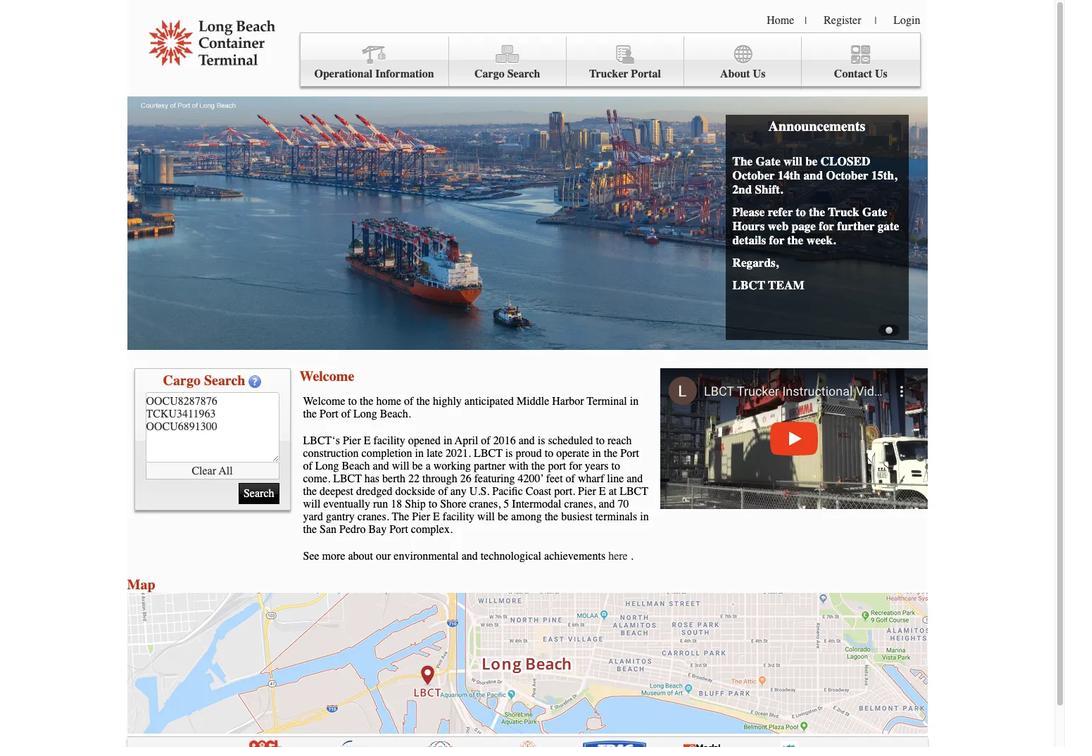 Task type: locate. For each thing, give the bounding box(es) containing it.
pier down dockside
[[412, 511, 430, 523]]

0 vertical spatial welcome
[[300, 368, 354, 385]]

contact us link
[[802, 37, 920, 87]]

us for about us
[[753, 68, 766, 80]]

will left 5
[[478, 511, 495, 523]]

2 | from the left
[[875, 15, 877, 27]]

0 horizontal spatial gate
[[756, 154, 781, 168]]

search
[[508, 68, 541, 80], [204, 373, 245, 389]]

here link
[[609, 550, 628, 563]]

1 horizontal spatial e
[[433, 511, 440, 523]]

port
[[320, 408, 339, 421], [621, 447, 640, 460], [390, 523, 408, 536]]

1 vertical spatial long
[[315, 460, 339, 473]]

for
[[819, 219, 835, 233], [770, 233, 785, 247], [569, 460, 582, 473]]

beach
[[342, 460, 370, 473]]

operational
[[314, 68, 373, 80]]

facility down any
[[443, 511, 475, 523]]

0 vertical spatial cargo
[[475, 68, 505, 80]]

1 | from the left
[[805, 15, 807, 27]]

long inside lbct's pier e facility opened in april of 2016 and is scheduled to reach construction completion in late 2021.  lbct is proud to operate in the port of long beach and will be a working partner with the port for years to come.  lbct has berth 22 through 26 featuring 4200' feet of wharf line and the deepest dredged dockside of any u.s. pacific coast port. pier e at lbct will eventually run 18 ship to shore cranes, 5 intermodal cranes, and 70 yard gantry cranes. the pier e facility will be among the busiest terminals in the san pedro bay port complex.
[[315, 460, 339, 473]]

0 horizontal spatial cranes,
[[469, 498, 501, 511]]

1 horizontal spatial gate
[[863, 205, 888, 219]]

e left the at
[[599, 485, 606, 498]]

menu bar
[[300, 32, 921, 87]]

cranes, down 'wharf' at the right of page
[[565, 498, 596, 511]]

2 vertical spatial pier
[[412, 511, 430, 523]]

1 horizontal spatial october
[[827, 168, 869, 182]]

us inside "link"
[[753, 68, 766, 80]]

to right ship at the bottom left of the page
[[429, 498, 438, 511]]

the up yard
[[303, 485, 317, 498]]

cranes.
[[358, 511, 389, 523]]

1 horizontal spatial long
[[354, 408, 377, 421]]

e
[[364, 435, 371, 447], [599, 485, 606, 498], [433, 511, 440, 523]]

to right 'refer'
[[796, 205, 806, 219]]

0 vertical spatial long
[[354, 408, 377, 421]]

and left technological
[[462, 550, 478, 563]]

us right about
[[753, 68, 766, 80]]

the up 2nd
[[733, 154, 753, 168]]

trucker
[[590, 68, 629, 80]]

the right the run
[[392, 511, 409, 523]]

2 horizontal spatial port
[[621, 447, 640, 460]]

1 horizontal spatial the
[[733, 154, 753, 168]]

5
[[504, 498, 509, 511]]

lbct up featuring
[[474, 447, 503, 460]]

e left shore
[[433, 511, 440, 523]]

1 us from the left
[[753, 68, 766, 80]]

port.
[[555, 485, 576, 498]]

in right 'terminal'
[[630, 395, 639, 408]]

2 horizontal spatial pier
[[578, 485, 596, 498]]

complex.
[[411, 523, 453, 536]]

|
[[805, 15, 807, 27], [875, 15, 877, 27]]

lbct's
[[303, 435, 340, 447]]

the left truck
[[809, 205, 826, 219]]

week.
[[807, 233, 836, 247]]

cranes, left 5
[[469, 498, 501, 511]]

1 horizontal spatial us
[[876, 68, 888, 80]]

pedro
[[340, 523, 366, 536]]

0 vertical spatial port
[[320, 408, 339, 421]]

us right contact
[[876, 68, 888, 80]]

environmental
[[394, 550, 459, 563]]

long down lbct's
[[315, 460, 339, 473]]

1 horizontal spatial is
[[538, 435, 545, 447]]

1 horizontal spatial pier
[[412, 511, 430, 523]]

0 horizontal spatial facility
[[374, 435, 406, 447]]

0 horizontal spatial port
[[320, 408, 339, 421]]

contact
[[835, 68, 873, 80]]

welcome inside welcome to the home of the highly anticipated middle harbor terminal in the port of long beach.
[[303, 395, 346, 408]]

1 vertical spatial gate
[[863, 205, 888, 219]]

feet
[[546, 473, 563, 485]]

in inside welcome to the home of the highly anticipated middle harbor terminal in the port of long beach.
[[630, 395, 639, 408]]

all
[[219, 465, 233, 477]]

the left the week.
[[788, 233, 804, 247]]

2nd
[[733, 182, 752, 197]]

please refer to the truck gate hours web page for further gate details for the week.
[[733, 205, 900, 247]]

long inside welcome to the home of the highly anticipated middle harbor terminal in the port of long beach.
[[354, 408, 377, 421]]

lbct down regards,​
[[733, 278, 766, 292]]

0 vertical spatial be
[[806, 154, 818, 168]]

4200'
[[518, 473, 544, 485]]

to
[[796, 205, 806, 219], [348, 395, 357, 408], [596, 435, 605, 447], [545, 447, 554, 460], [612, 460, 621, 473], [429, 498, 438, 511]]

e up beach
[[364, 435, 371, 447]]

cranes,
[[469, 498, 501, 511], [565, 498, 596, 511]]

0 horizontal spatial is
[[506, 447, 513, 460]]

port inside welcome to the home of the highly anticipated middle harbor terminal in the port of long beach.
[[320, 408, 339, 421]]

to right proud
[[545, 447, 554, 460]]

anticipated
[[465, 395, 514, 408]]

1 horizontal spatial facility
[[443, 511, 475, 523]]

long left beach.
[[354, 408, 377, 421]]

in left late
[[415, 447, 424, 460]]

port right 'bay'
[[390, 523, 408, 536]]

clear
[[192, 465, 216, 477]]

facility
[[374, 435, 406, 447], [443, 511, 475, 523]]

port up lbct's
[[320, 408, 339, 421]]

| right home link
[[805, 15, 807, 27]]

the right among
[[545, 511, 559, 523]]

0 vertical spatial facility
[[374, 435, 406, 447]]

about
[[348, 550, 373, 563]]

will inside the gate will be closed october 14th and october 15th, 2nd shift.
[[784, 154, 803, 168]]

map
[[127, 577, 155, 593]]

1 vertical spatial pier
[[578, 485, 596, 498]]

1 vertical spatial welcome
[[303, 395, 346, 408]]

0 vertical spatial the
[[733, 154, 753, 168]]

the left highly in the bottom left of the page
[[417, 395, 430, 408]]

0 horizontal spatial pier
[[343, 435, 361, 447]]

0 horizontal spatial october
[[733, 168, 775, 182]]

october up truck
[[827, 168, 869, 182]]

0 horizontal spatial the
[[392, 511, 409, 523]]

2 us from the left
[[876, 68, 888, 80]]

for right page
[[819, 219, 835, 233]]

1 horizontal spatial cargo search
[[475, 68, 541, 80]]

2 horizontal spatial be
[[806, 154, 818, 168]]

1 horizontal spatial be
[[498, 511, 509, 523]]

1 vertical spatial e
[[599, 485, 606, 498]]

1 vertical spatial port
[[621, 447, 640, 460]]

lbct
[[733, 278, 766, 292], [474, 447, 503, 460], [333, 473, 362, 485], [620, 485, 649, 498]]

pier right 'port.'
[[578, 485, 596, 498]]

18
[[391, 498, 402, 511]]

gate inside please refer to the truck gate hours web page for further gate details for the week.
[[863, 205, 888, 219]]

be left a at the bottom left of page
[[412, 460, 423, 473]]

for inside lbct's pier e facility opened in april of 2016 and is scheduled to reach construction completion in late 2021.  lbct is proud to operate in the port of long beach and will be a working partner with the port for years to come.  lbct has berth 22 through 26 featuring 4200' feet of wharf line and the deepest dredged dockside of any u.s. pacific coast port. pier e at lbct will eventually run 18 ship to shore cranes, 5 intermodal cranes, and 70 yard gantry cranes. the pier e facility will be among the busiest terminals in the san pedro bay port complex.
[[569, 460, 582, 473]]

bay
[[369, 523, 387, 536]]

login
[[894, 14, 921, 27]]

about
[[721, 68, 751, 80]]

0 horizontal spatial long
[[315, 460, 339, 473]]

facility down beach.
[[374, 435, 406, 447]]

2 october from the left
[[827, 168, 869, 182]]

the
[[809, 205, 826, 219], [788, 233, 804, 247], [360, 395, 374, 408], [417, 395, 430, 408], [303, 408, 317, 421], [604, 447, 618, 460], [532, 460, 545, 473], [303, 485, 317, 498], [545, 511, 559, 523], [303, 523, 317, 536]]

0 horizontal spatial cargo
[[163, 373, 201, 389]]

late
[[427, 447, 443, 460]]

coast
[[526, 485, 552, 498]]

1 horizontal spatial search
[[508, 68, 541, 80]]

1 horizontal spatial cranes,
[[565, 498, 596, 511]]

the up lbct's
[[303, 408, 317, 421]]

0 horizontal spatial for
[[569, 460, 582, 473]]

has
[[365, 473, 380, 485]]

1 vertical spatial search
[[204, 373, 245, 389]]

at
[[609, 485, 617, 498]]

for right details
[[770, 233, 785, 247]]

2 vertical spatial port
[[390, 523, 408, 536]]

will
[[784, 154, 803, 168], [392, 460, 410, 473], [303, 498, 321, 511], [478, 511, 495, 523]]

1 horizontal spatial cargo
[[475, 68, 505, 80]]

pier
[[343, 435, 361, 447], [578, 485, 596, 498], [412, 511, 430, 523]]

gate up shift.
[[756, 154, 781, 168]]

None submit
[[239, 483, 279, 504]]

0 horizontal spatial cargo search
[[163, 373, 245, 389]]

2 vertical spatial be
[[498, 511, 509, 523]]

clear all button
[[145, 463, 279, 480]]

technological
[[481, 550, 542, 563]]

register link
[[824, 14, 862, 27]]

and right beach
[[373, 460, 389, 473]]

0 vertical spatial e
[[364, 435, 371, 447]]

here
[[609, 550, 628, 563]]

0 horizontal spatial |
[[805, 15, 807, 27]]

trucker portal
[[590, 68, 661, 80]]

gate
[[756, 154, 781, 168], [863, 205, 888, 219]]

is left proud
[[506, 447, 513, 460]]

run
[[373, 498, 388, 511]]

to left the home
[[348, 395, 357, 408]]

u.s.
[[470, 485, 490, 498]]

be
[[806, 154, 818, 168], [412, 460, 423, 473], [498, 511, 509, 523]]

about us link
[[685, 37, 802, 87]]

0 vertical spatial cargo search
[[475, 68, 541, 80]]

october
[[733, 168, 775, 182], [827, 168, 869, 182]]

| left "login" link
[[875, 15, 877, 27]]

2 vertical spatial e
[[433, 511, 440, 523]]

middle
[[517, 395, 550, 408]]

0 vertical spatial gate
[[756, 154, 781, 168]]

highly
[[433, 395, 462, 408]]

port up line
[[621, 447, 640, 460]]

will down announcements
[[784, 154, 803, 168]]

is
[[538, 435, 545, 447], [506, 447, 513, 460]]

terminals
[[596, 511, 638, 523]]

long
[[354, 408, 377, 421], [315, 460, 339, 473]]

1 horizontal spatial |
[[875, 15, 877, 27]]

october up please
[[733, 168, 775, 182]]

0 horizontal spatial us
[[753, 68, 766, 80]]

april
[[455, 435, 479, 447]]

harbor
[[552, 395, 584, 408]]

to inside welcome to the home of the highly anticipated middle harbor terminal in the port of long beach.
[[348, 395, 357, 408]]

busiest
[[562, 511, 593, 523]]

operational information
[[314, 68, 434, 80]]

1 vertical spatial be
[[412, 460, 423, 473]]

is left scheduled
[[538, 435, 545, 447]]

us
[[753, 68, 766, 80], [876, 68, 888, 80]]

in right late
[[444, 435, 453, 447]]

refer
[[768, 205, 793, 219]]

be left among
[[498, 511, 509, 523]]

line
[[607, 473, 624, 485]]

to left reach
[[596, 435, 605, 447]]

1 vertical spatial facility
[[443, 511, 475, 523]]

2 horizontal spatial for
[[819, 219, 835, 233]]

gate right truck
[[863, 205, 888, 219]]

for right port
[[569, 460, 582, 473]]

us inside "link"
[[876, 68, 888, 80]]

pier up beach
[[343, 435, 361, 447]]

0 vertical spatial pier
[[343, 435, 361, 447]]

opened
[[408, 435, 441, 447]]

1 vertical spatial the
[[392, 511, 409, 523]]

cargo search
[[475, 68, 541, 80], [163, 373, 245, 389]]

1 vertical spatial cargo
[[163, 373, 201, 389]]

22
[[408, 473, 420, 485]]

the left san
[[303, 523, 317, 536]]

us for contact us
[[876, 68, 888, 80]]

be left closed
[[806, 154, 818, 168]]



Task type: vqa. For each thing, say whether or not it's contained in the screenshot.
20GP for NO
no



Task type: describe. For each thing, give the bounding box(es) containing it.
berth
[[383, 473, 406, 485]]

in right operate
[[593, 447, 601, 460]]

a
[[426, 460, 431, 473]]

1 horizontal spatial for
[[770, 233, 785, 247]]

operate
[[557, 447, 590, 460]]

lbct team
[[733, 278, 805, 292]]

truck
[[829, 205, 860, 219]]

announcements
[[769, 118, 866, 135]]

trucker portal link
[[567, 37, 685, 87]]

of up construction
[[341, 408, 351, 421]]

welcome to the home of the highly anticipated middle harbor terminal in the port of long beach.
[[303, 395, 639, 421]]

more
[[322, 550, 345, 563]]

shift.
[[755, 182, 783, 197]]

see more about our environmental and technological achievements here .
[[303, 550, 634, 563]]

to right years
[[612, 460, 621, 473]]

web
[[768, 219, 789, 233]]

information
[[376, 68, 434, 80]]

wharf
[[578, 473, 605, 485]]

2016
[[494, 435, 516, 447]]

regards,​
[[733, 256, 779, 270]]

scheduled
[[548, 435, 593, 447]]

eventually
[[324, 498, 371, 511]]

yard
[[303, 511, 323, 523]]

working
[[434, 460, 471, 473]]

the left the home
[[360, 395, 374, 408]]

the gate will be closed october 14th and october 15th, 2nd shift.
[[733, 154, 898, 197]]

gate
[[878, 219, 900, 233]]

0 horizontal spatial be
[[412, 460, 423, 473]]

1 vertical spatial cargo search
[[163, 373, 245, 389]]

14th and
[[778, 168, 824, 182]]

closed
[[821, 154, 871, 168]]

will left a at the bottom left of page
[[392, 460, 410, 473]]

the inside the gate will be closed october 14th and october 15th, 2nd shift.
[[733, 154, 753, 168]]

lbct right the at
[[620, 485, 649, 498]]

1 cranes, from the left
[[469, 498, 501, 511]]

of left 2016 at bottom
[[481, 435, 491, 447]]

operational information link
[[300, 37, 449, 87]]

and right 2016 at bottom
[[519, 435, 535, 447]]

team
[[769, 278, 805, 292]]

contact us
[[835, 68, 888, 80]]

home
[[376, 395, 402, 408]]

menu bar containing operational information
[[300, 32, 921, 87]]

the left port
[[532, 460, 545, 473]]

cargo search link
[[449, 37, 567, 87]]

of right the home
[[404, 395, 414, 408]]

in right '70'
[[640, 511, 649, 523]]

0 horizontal spatial search
[[204, 373, 245, 389]]

with
[[509, 460, 529, 473]]

login link
[[894, 14, 921, 27]]

Enter container numbers and/ or booking numbers. text field
[[145, 392, 279, 463]]

clear all
[[192, 465, 233, 477]]

gantry
[[326, 511, 355, 523]]

our
[[376, 550, 391, 563]]

completion
[[362, 447, 412, 460]]

dockside
[[396, 485, 436, 498]]

cargo inside menu bar
[[475, 68, 505, 80]]

welcome for welcome
[[300, 368, 354, 385]]

cargo search inside menu bar
[[475, 68, 541, 80]]

.
[[631, 550, 634, 563]]

proud
[[516, 447, 542, 460]]

1 horizontal spatial port
[[390, 523, 408, 536]]

among
[[511, 511, 542, 523]]

of down lbct's
[[303, 460, 313, 473]]

to inside please refer to the truck gate hours web page for further gate details for the week.
[[796, 205, 806, 219]]

2 horizontal spatial e
[[599, 485, 606, 498]]

lbct's pier e facility opened in april of 2016 and is scheduled to reach construction completion in late 2021.  lbct is proud to operate in the port of long beach and will be a working partner with the port for years to come.  lbct has berth 22 through 26 featuring 4200' feet of wharf line and the deepest dredged dockside of any u.s. pacific coast port. pier e at lbct will eventually run 18 ship to shore cranes, 5 intermodal cranes, and 70 yard gantry cranes. the pier e facility will be among the busiest terminals in the san pedro bay port complex.
[[303, 435, 649, 536]]

welcome for welcome to the home of the highly anticipated middle harbor terminal in the port of long beach.
[[303, 395, 346, 408]]

port
[[548, 460, 566, 473]]

please
[[733, 205, 765, 219]]

portal
[[631, 68, 661, 80]]

terminal
[[587, 395, 627, 408]]

26
[[460, 473, 472, 485]]

details
[[733, 233, 767, 247]]

15th,
[[872, 168, 898, 182]]

about us
[[721, 68, 766, 80]]

years
[[585, 460, 609, 473]]

register
[[824, 14, 862, 27]]

home
[[767, 14, 795, 27]]

0 vertical spatial search
[[508, 68, 541, 80]]

1 october from the left
[[733, 168, 775, 182]]

deepest
[[320, 485, 354, 498]]

page
[[792, 219, 816, 233]]

partner
[[474, 460, 506, 473]]

will down come. in the bottom left of the page
[[303, 498, 321, 511]]

intermodal
[[512, 498, 562, 511]]

and right line
[[627, 473, 643, 485]]

lbct left has
[[333, 473, 362, 485]]

achievements
[[545, 550, 606, 563]]

2021.
[[446, 447, 471, 460]]

any
[[451, 485, 467, 498]]

0 horizontal spatial e
[[364, 435, 371, 447]]

construction
[[303, 447, 359, 460]]

dredged
[[356, 485, 393, 498]]

see
[[303, 550, 320, 563]]

and left '70'
[[599, 498, 615, 511]]

ship
[[405, 498, 426, 511]]

beach.
[[380, 408, 411, 421]]

2 cranes, from the left
[[565, 498, 596, 511]]

gate inside the gate will be closed october 14th and october 15th, 2nd shift.
[[756, 154, 781, 168]]

home link
[[767, 14, 795, 27]]

through
[[423, 473, 458, 485]]

of right feet
[[566, 473, 575, 485]]

70
[[618, 498, 629, 511]]

pacific
[[493, 485, 523, 498]]

be inside the gate will be closed october 14th and october 15th, 2nd shift.
[[806, 154, 818, 168]]

featuring
[[475, 473, 515, 485]]

of left any
[[438, 485, 448, 498]]

the inside lbct's pier e facility opened in april of 2016 and is scheduled to reach construction completion in late 2021.  lbct is proud to operate in the port of long beach and will be a working partner with the port for years to come.  lbct has berth 22 through 26 featuring 4200' feet of wharf line and the deepest dredged dockside of any u.s. pacific coast port. pier e at lbct will eventually run 18 ship to shore cranes, 5 intermodal cranes, and 70 yard gantry cranes. the pier e facility will be among the busiest terminals in the san pedro bay port complex.
[[392, 511, 409, 523]]

the up line
[[604, 447, 618, 460]]



